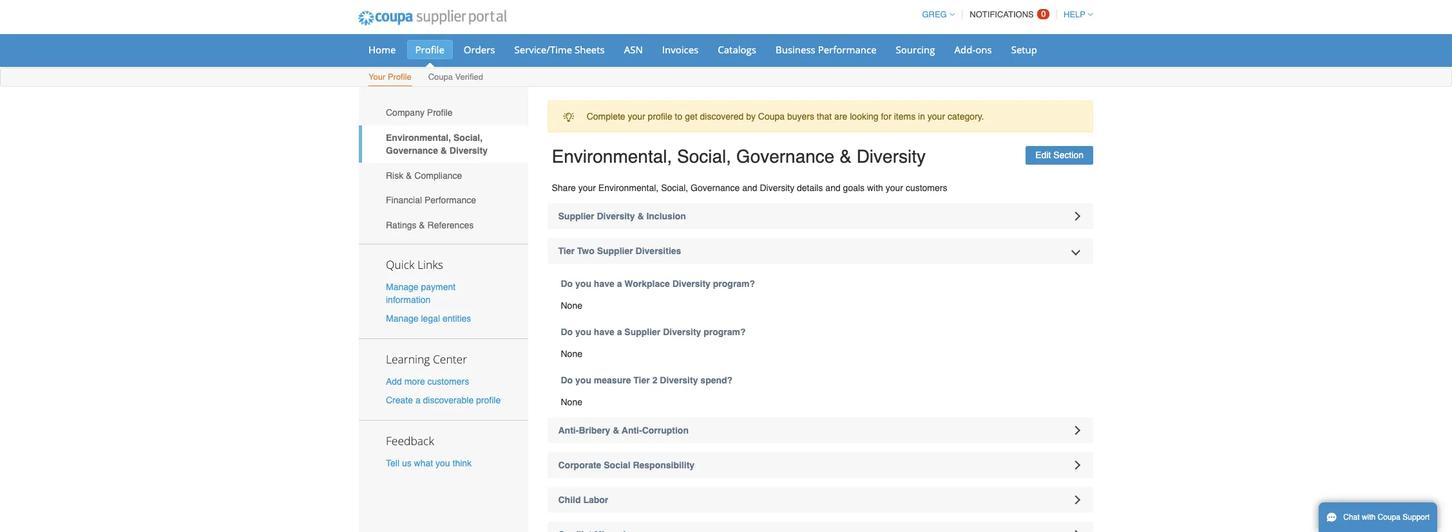 Task type: describe. For each thing, give the bounding box(es) containing it.
your right share
[[578, 183, 596, 193]]

financial
[[386, 195, 422, 206]]

invoices link
[[654, 40, 707, 59]]

0 horizontal spatial coupa
[[428, 72, 453, 82]]

2 and from the left
[[826, 183, 841, 193]]

tell us what you think
[[386, 459, 472, 469]]

supplier diversity & inclusion
[[558, 211, 686, 222]]

tier two supplier diversities heading
[[547, 238, 1094, 264]]

buyers
[[787, 112, 814, 122]]

ratings & references link
[[359, 213, 528, 238]]

what
[[414, 459, 433, 469]]

entities
[[443, 314, 471, 324]]

center
[[433, 352, 467, 367]]

tier two supplier diversities button
[[547, 238, 1094, 264]]

quick
[[386, 257, 415, 272]]

you for do you have a workplace diversity program?
[[575, 279, 592, 289]]

your profile
[[369, 72, 412, 82]]

corruption
[[642, 426, 689, 436]]

profile for your profile
[[388, 72, 412, 82]]

coupa inside button
[[1378, 514, 1401, 523]]

section
[[1054, 150, 1084, 161]]

program? for do you have a supplier diversity program?
[[704, 327, 746, 338]]

environmental, social, governance & diversity inside environmental, social, governance & diversity link
[[386, 133, 488, 156]]

do for do you have a workplace diversity program?
[[561, 279, 573, 289]]

1 vertical spatial customers
[[428, 377, 469, 387]]

sourcing link
[[888, 40, 944, 59]]

notifications
[[970, 10, 1034, 19]]

complete your profile to get discovered by coupa buyers that are looking for items in your category. alert
[[547, 101, 1094, 133]]

add-
[[955, 43, 976, 56]]

add more customers link
[[386, 377, 469, 387]]

business performance link
[[767, 40, 885, 59]]

do for do you measure tier 2 diversity spend?
[[561, 376, 573, 386]]

invoices
[[662, 43, 699, 56]]

tell us what you think button
[[386, 458, 472, 471]]

to
[[675, 112, 683, 122]]

tier inside dropdown button
[[558, 246, 575, 256]]

asn
[[624, 43, 643, 56]]

diversity down do you have a workplace diversity program?
[[663, 327, 701, 338]]

corporate social responsibility
[[558, 461, 695, 471]]

responsibility
[[633, 461, 695, 471]]

home link
[[360, 40, 404, 59]]

notifications 0
[[970, 9, 1046, 19]]

1 horizontal spatial customers
[[906, 183, 948, 193]]

tell
[[386, 459, 400, 469]]

social
[[604, 461, 631, 471]]

profile link
[[407, 40, 453, 59]]

profile inside 'link'
[[415, 43, 445, 56]]

1 vertical spatial environmental,
[[552, 147, 672, 167]]

& inside anti-bribery & anti-corruption dropdown button
[[613, 426, 620, 436]]

diversity right "workplace" on the bottom left
[[673, 279, 711, 289]]

items
[[894, 112, 916, 122]]

support
[[1403, 514, 1430, 523]]

your right complete
[[628, 112, 645, 122]]

for
[[881, 112, 892, 122]]

that
[[817, 112, 832, 122]]

business
[[776, 43, 816, 56]]

financial performance link
[[359, 188, 528, 213]]

your profile link
[[368, 70, 412, 86]]

edit section
[[1036, 150, 1084, 161]]

you for do you measure tier 2 diversity spend?
[[575, 376, 592, 386]]

& up goals
[[840, 147, 852, 167]]

2
[[653, 376, 658, 386]]

financial performance
[[386, 195, 476, 206]]

add-ons
[[955, 43, 992, 56]]

corporate social responsibility button
[[547, 453, 1094, 479]]

anti-bribery & anti-corruption heading
[[547, 418, 1094, 444]]

child
[[558, 496, 581, 506]]

complete your profile to get discovered by coupa buyers that are looking for items in your category.
[[587, 112, 984, 122]]

complete
[[587, 112, 625, 122]]

us
[[402, 459, 412, 469]]

create a discoverable profile
[[386, 396, 501, 406]]

program? for do you have a workplace diversity program?
[[713, 279, 755, 289]]

business performance
[[776, 43, 877, 56]]

company profile link
[[359, 101, 528, 125]]

ons
[[976, 43, 992, 56]]

ratings & references
[[386, 220, 474, 231]]

bribery
[[579, 426, 610, 436]]

& inside environmental, social, governance & diversity link
[[441, 146, 447, 156]]

greg
[[922, 10, 947, 19]]

& inside supplier diversity & inclusion dropdown button
[[638, 211, 644, 222]]

your
[[369, 72, 386, 82]]

governance inside the environmental, social, governance & diversity
[[386, 146, 438, 156]]

diversities
[[636, 246, 681, 256]]

manage payment information
[[386, 282, 456, 305]]

do you have a supplier diversity program?
[[561, 327, 746, 338]]

coupa verified
[[428, 72, 483, 82]]

ratings
[[386, 220, 417, 231]]

goals
[[843, 183, 865, 193]]

2 none from the top
[[561, 349, 583, 360]]

company
[[386, 108, 425, 118]]

you inside tell us what you think button
[[436, 459, 450, 469]]

quick links
[[386, 257, 443, 272]]

profile for company profile
[[427, 108, 453, 118]]

spend?
[[701, 376, 733, 386]]

compliance
[[415, 171, 462, 181]]

1 vertical spatial tier
[[634, 376, 650, 386]]

3 none from the top
[[561, 398, 583, 408]]

catalogs
[[718, 43, 756, 56]]

do you measure tier 2 diversity spend?
[[561, 376, 733, 386]]

supplier diversity & inclusion heading
[[547, 204, 1094, 229]]

are
[[835, 112, 848, 122]]

sheets
[[575, 43, 605, 56]]

coupa verified link
[[428, 70, 484, 86]]

greg link
[[917, 10, 955, 19]]

details
[[797, 183, 823, 193]]

diversity inside dropdown button
[[597, 211, 635, 222]]

manage payment information link
[[386, 282, 456, 305]]

risk & compliance link
[[359, 163, 528, 188]]

service/time sheets
[[515, 43, 605, 56]]

add
[[386, 377, 402, 387]]

chat with coupa support
[[1344, 514, 1430, 523]]

labor
[[583, 496, 608, 506]]

diversity down for
[[857, 147, 926, 167]]

1 vertical spatial social,
[[677, 147, 731, 167]]

by
[[746, 112, 756, 122]]

performance for financial performance
[[425, 195, 476, 206]]

workplace
[[625, 279, 670, 289]]

supplier diversity & inclusion button
[[547, 204, 1094, 229]]



Task type: locate. For each thing, give the bounding box(es) containing it.
service/time
[[515, 43, 572, 56]]

1 vertical spatial supplier
[[597, 246, 633, 256]]

performance for business performance
[[818, 43, 877, 56]]

0 horizontal spatial with
[[867, 183, 883, 193]]

2 vertical spatial environmental,
[[599, 183, 659, 193]]

do for do you have a supplier diversity program?
[[561, 327, 573, 338]]

anti-
[[558, 426, 579, 436], [622, 426, 642, 436]]

navigation
[[917, 2, 1094, 27]]

navigation containing notifications 0
[[917, 2, 1094, 27]]

0 vertical spatial a
[[617, 279, 622, 289]]

0 vertical spatial none
[[561, 301, 583, 311]]

supplier inside dropdown button
[[558, 211, 594, 222]]

coupa inside alert
[[758, 112, 785, 122]]

0 vertical spatial coupa
[[428, 72, 453, 82]]

help link
[[1058, 10, 1094, 19]]

performance right business
[[818, 43, 877, 56]]

diversity inside the environmental, social, governance & diversity
[[450, 146, 488, 156]]

create
[[386, 396, 413, 406]]

0 vertical spatial have
[[594, 279, 615, 289]]

diversity up tier two supplier diversities
[[597, 211, 635, 222]]

0 horizontal spatial environmental, social, governance & diversity
[[386, 133, 488, 156]]

1 vertical spatial do
[[561, 327, 573, 338]]

none
[[561, 301, 583, 311], [561, 349, 583, 360], [561, 398, 583, 408]]

2 vertical spatial social,
[[661, 183, 688, 193]]

& inside risk & compliance link
[[406, 171, 412, 181]]

profile right discoverable
[[476, 396, 501, 406]]

0 vertical spatial do
[[561, 279, 573, 289]]

& left inclusion
[[638, 211, 644, 222]]

share
[[552, 183, 576, 193]]

and left goals
[[826, 183, 841, 193]]

manage for manage legal entities
[[386, 314, 419, 324]]

child labor heading
[[547, 488, 1094, 514]]

a left "workplace" on the bottom left
[[617, 279, 622, 289]]

1 none from the top
[[561, 301, 583, 311]]

0 horizontal spatial and
[[742, 183, 758, 193]]

0 horizontal spatial customers
[[428, 377, 469, 387]]

profile down coupa supplier portal image
[[415, 43, 445, 56]]

coupa left verified at the top
[[428, 72, 453, 82]]

1 vertical spatial manage
[[386, 314, 419, 324]]

0 horizontal spatial tier
[[558, 246, 575, 256]]

1 horizontal spatial performance
[[818, 43, 877, 56]]

and left details
[[742, 183, 758, 193]]

1 vertical spatial profile
[[388, 72, 412, 82]]

0 vertical spatial profile
[[415, 43, 445, 56]]

& right bribery
[[613, 426, 620, 436]]

social, inside the environmental, social, governance & diversity
[[454, 133, 483, 143]]

profile
[[648, 112, 673, 122], [476, 396, 501, 406]]

1 vertical spatial performance
[[425, 195, 476, 206]]

social, up inclusion
[[661, 183, 688, 193]]

a up 'measure'
[[617, 327, 622, 338]]

& right risk
[[406, 171, 412, 181]]

& right ratings
[[419, 220, 425, 231]]

0 vertical spatial customers
[[906, 183, 948, 193]]

1 vertical spatial none
[[561, 349, 583, 360]]

child labor button
[[547, 488, 1094, 514]]

with right chat
[[1362, 514, 1376, 523]]

environmental, social, governance & diversity up the 'share your environmental, social, governance and diversity details and goals with your customers'
[[552, 147, 926, 167]]

0 vertical spatial supplier
[[558, 211, 594, 222]]

measure
[[594, 376, 631, 386]]

anti- up corporate
[[558, 426, 579, 436]]

manage
[[386, 282, 419, 292], [386, 314, 419, 324]]

learning
[[386, 352, 430, 367]]

performance up references
[[425, 195, 476, 206]]

social, down company profile "link"
[[454, 133, 483, 143]]

1 vertical spatial program?
[[704, 327, 746, 338]]

have down tier two supplier diversities
[[594, 279, 615, 289]]

0 horizontal spatial performance
[[425, 195, 476, 206]]

2 anti- from the left
[[622, 426, 642, 436]]

with inside chat with coupa support button
[[1362, 514, 1376, 523]]

manage inside manage payment information
[[386, 282, 419, 292]]

0 vertical spatial profile
[[648, 112, 673, 122]]

links
[[418, 257, 443, 272]]

diversity left details
[[760, 183, 795, 193]]

profile inside "link"
[[427, 108, 453, 118]]

coupa supplier portal image
[[349, 2, 515, 34]]

2 vertical spatial a
[[416, 396, 421, 406]]

inclusion
[[647, 211, 686, 222]]

1 horizontal spatial coupa
[[758, 112, 785, 122]]

&
[[441, 146, 447, 156], [840, 147, 852, 167], [406, 171, 412, 181], [638, 211, 644, 222], [419, 220, 425, 231], [613, 426, 620, 436]]

coupa
[[428, 72, 453, 82], [758, 112, 785, 122], [1378, 514, 1401, 523]]

have up 'measure'
[[594, 327, 615, 338]]

you for do you have a supplier diversity program?
[[575, 327, 592, 338]]

edit
[[1036, 150, 1051, 161]]

environmental, social, governance & diversity
[[386, 133, 488, 156], [552, 147, 926, 167]]

two
[[577, 246, 595, 256]]

supplier up do you measure tier 2 diversity spend?
[[625, 327, 661, 338]]

asn link
[[616, 40, 651, 59]]

environmental, social, governance & diversity up the compliance
[[386, 133, 488, 156]]

1 vertical spatial with
[[1362, 514, 1376, 523]]

2 vertical spatial supplier
[[625, 327, 661, 338]]

create a discoverable profile link
[[386, 396, 501, 406]]

& inside ratings & references link
[[419, 220, 425, 231]]

legal
[[421, 314, 440, 324]]

1 and from the left
[[742, 183, 758, 193]]

supplier down share
[[558, 211, 594, 222]]

have
[[594, 279, 615, 289], [594, 327, 615, 338]]

verified
[[455, 72, 483, 82]]

edit section link
[[1026, 147, 1094, 165]]

more
[[405, 377, 425, 387]]

social, down 'get'
[[677, 147, 731, 167]]

diversity up risk & compliance link
[[450, 146, 488, 156]]

0 vertical spatial with
[[867, 183, 883, 193]]

do you have a workplace diversity program?
[[561, 279, 755, 289]]

information
[[386, 295, 431, 305]]

coupa right by
[[758, 112, 785, 122]]

orders
[[464, 43, 495, 56]]

1 vertical spatial coupa
[[758, 112, 785, 122]]

looking
[[850, 112, 879, 122]]

1 horizontal spatial anti-
[[622, 426, 642, 436]]

1 horizontal spatial tier
[[634, 376, 650, 386]]

corporate social responsibility heading
[[547, 453, 1094, 479]]

customers
[[906, 183, 948, 193], [428, 377, 469, 387]]

2 have from the top
[[594, 327, 615, 338]]

a
[[617, 279, 622, 289], [617, 327, 622, 338], [416, 396, 421, 406]]

diversity right 2
[[660, 376, 698, 386]]

1 have from the top
[[594, 279, 615, 289]]

2 vertical spatial profile
[[427, 108, 453, 118]]

profile inside alert
[[648, 112, 673, 122]]

anti- up corporate social responsibility on the bottom left of the page
[[622, 426, 642, 436]]

1 vertical spatial a
[[617, 327, 622, 338]]

2 vertical spatial coupa
[[1378, 514, 1401, 523]]

program?
[[713, 279, 755, 289], [704, 327, 746, 338]]

supplier
[[558, 211, 594, 222], [597, 246, 633, 256], [625, 327, 661, 338]]

setup link
[[1003, 40, 1046, 59]]

supplier right two
[[597, 246, 633, 256]]

with
[[867, 183, 883, 193], [1362, 514, 1376, 523]]

0 vertical spatial social,
[[454, 133, 483, 143]]

2 vertical spatial none
[[561, 398, 583, 408]]

environmental, down company profile
[[386, 133, 451, 143]]

tier two supplier diversities
[[558, 246, 681, 256]]

governance
[[386, 146, 438, 156], [736, 147, 835, 167], [691, 183, 740, 193]]

tier left 2
[[634, 376, 650, 386]]

catalogs link
[[710, 40, 765, 59]]

3 do from the top
[[561, 376, 573, 386]]

share your environmental, social, governance and diversity details and goals with your customers
[[552, 183, 948, 193]]

with right goals
[[867, 183, 883, 193]]

supplier inside dropdown button
[[597, 246, 633, 256]]

corporate
[[558, 461, 601, 471]]

1 horizontal spatial environmental, social, governance & diversity
[[552, 147, 926, 167]]

get
[[685, 112, 698, 122]]

0 vertical spatial tier
[[558, 246, 575, 256]]

1 horizontal spatial with
[[1362, 514, 1376, 523]]

risk & compliance
[[386, 171, 462, 181]]

profile up environmental, social, governance & diversity link on the top of page
[[427, 108, 453, 118]]

0 horizontal spatial profile
[[476, 396, 501, 406]]

social,
[[454, 133, 483, 143], [677, 147, 731, 167], [661, 183, 688, 193]]

help
[[1064, 10, 1086, 19]]

0 vertical spatial manage
[[386, 282, 419, 292]]

2 do from the top
[[561, 327, 573, 338]]

1 vertical spatial have
[[594, 327, 615, 338]]

1 horizontal spatial and
[[826, 183, 841, 193]]

feedback
[[386, 434, 434, 449]]

tier left two
[[558, 246, 575, 256]]

home
[[369, 43, 396, 56]]

1 horizontal spatial profile
[[648, 112, 673, 122]]

environmental, up supplier diversity & inclusion
[[599, 183, 659, 193]]

0
[[1042, 9, 1046, 19]]

payment
[[421, 282, 456, 292]]

company profile
[[386, 108, 453, 118]]

2 vertical spatial do
[[561, 376, 573, 386]]

manage legal entities
[[386, 314, 471, 324]]

0 vertical spatial program?
[[713, 279, 755, 289]]

manage down information
[[386, 314, 419, 324]]

risk
[[386, 171, 404, 181]]

chat with coupa support button
[[1319, 503, 1438, 533]]

have for supplier
[[594, 327, 615, 338]]

coupa left support
[[1378, 514, 1401, 523]]

add more customers
[[386, 377, 469, 387]]

heading
[[547, 523, 1094, 533]]

profile
[[415, 43, 445, 56], [388, 72, 412, 82], [427, 108, 453, 118]]

1 do from the top
[[561, 279, 573, 289]]

a for supplier
[[617, 327, 622, 338]]

your right goals
[[886, 183, 903, 193]]

1 manage from the top
[[386, 282, 419, 292]]

environmental, down complete
[[552, 147, 672, 167]]

2 horizontal spatial coupa
[[1378, 514, 1401, 523]]

tier
[[558, 246, 575, 256], [634, 376, 650, 386]]

your right in
[[928, 112, 945, 122]]

& up risk & compliance link
[[441, 146, 447, 156]]

environmental,
[[386, 133, 451, 143], [552, 147, 672, 167], [599, 183, 659, 193]]

manage up information
[[386, 282, 419, 292]]

1 anti- from the left
[[558, 426, 579, 436]]

have for workplace
[[594, 279, 615, 289]]

sourcing
[[896, 43, 935, 56]]

setup
[[1011, 43, 1037, 56]]

in
[[918, 112, 925, 122]]

2 manage from the top
[[386, 314, 419, 324]]

discoverable
[[423, 396, 474, 406]]

learning center
[[386, 352, 467, 367]]

orders link
[[455, 40, 504, 59]]

discovered
[[700, 112, 744, 122]]

1 vertical spatial profile
[[476, 396, 501, 406]]

0 vertical spatial performance
[[818, 43, 877, 56]]

environmental, inside the environmental, social, governance & diversity
[[386, 133, 451, 143]]

a for workplace
[[617, 279, 622, 289]]

a right 'create'
[[416, 396, 421, 406]]

0 horizontal spatial anti-
[[558, 426, 579, 436]]

chat
[[1344, 514, 1360, 523]]

and
[[742, 183, 758, 193], [826, 183, 841, 193]]

diversity
[[450, 146, 488, 156], [857, 147, 926, 167], [760, 183, 795, 193], [597, 211, 635, 222], [673, 279, 711, 289], [663, 327, 701, 338], [660, 376, 698, 386]]

profile right your
[[388, 72, 412, 82]]

profile left to
[[648, 112, 673, 122]]

manage for manage payment information
[[386, 282, 419, 292]]

anti-bribery & anti-corruption button
[[547, 418, 1094, 444]]

0 vertical spatial environmental,
[[386, 133, 451, 143]]



Task type: vqa. For each thing, say whether or not it's contained in the screenshot.
the and
yes



